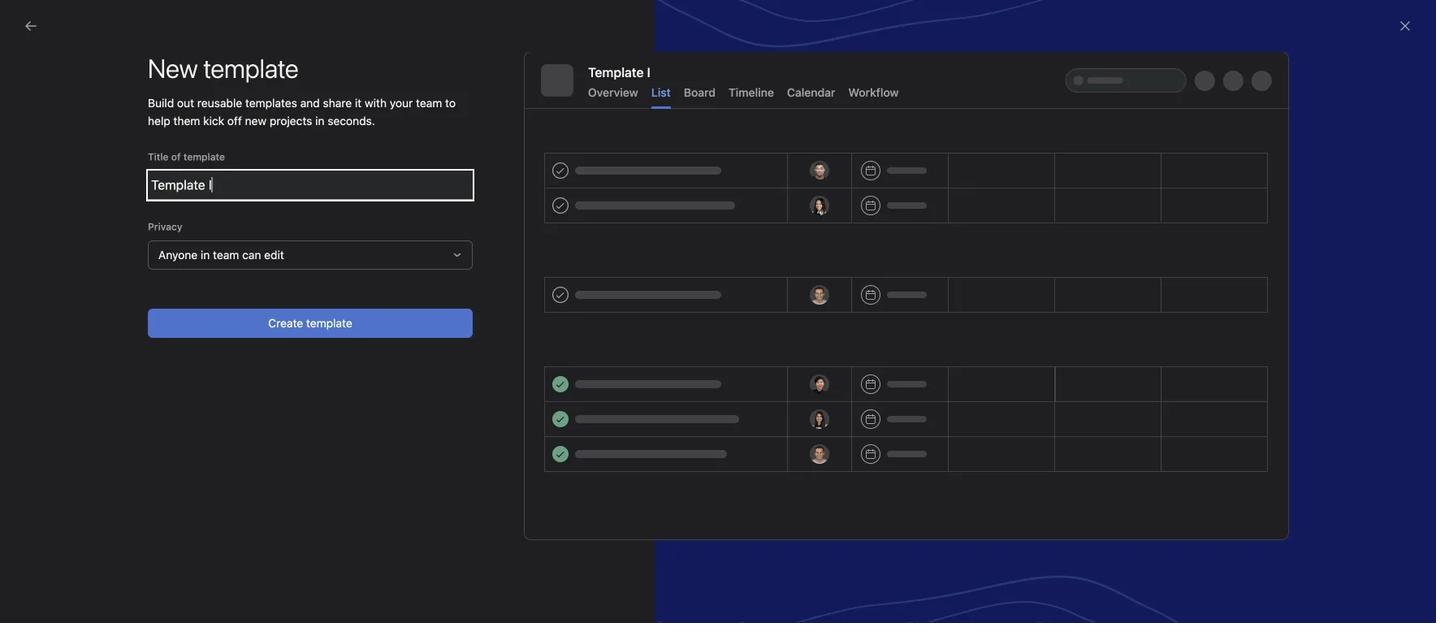Task type: describe. For each thing, give the bounding box(es) containing it.
template inside button
[[306, 317, 352, 330]]

what
[[1096, 166, 1119, 177]]

in inside anyone in team can edit dropdown button
[[201, 248, 210, 262]]

ts for co
[[846, 374, 859, 386]]

functional inside projects element
[[77, 294, 130, 307]]

1 vertical spatial bk
[[830, 374, 843, 386]]

any
[[1083, 148, 1101, 162]]

them
[[173, 114, 200, 128]]

off
[[227, 114, 242, 128]]

co
[[863, 374, 874, 386]]

of
[[171, 151, 181, 163]]

cross- inside projects element
[[42, 294, 77, 307]]

can inside dropdown button
[[242, 248, 261, 262]]

anyone in team can edit button
[[148, 241, 473, 270]]

add
[[950, 166, 968, 177]]

this team hasn't created any goals yet add a goal so the team can see what you hope to achieve.
[[950, 148, 1176, 192]]

Title of template text field
[[148, 171, 473, 200]]

timeline
[[729, 86, 774, 99]]

goals
[[1105, 148, 1133, 162]]

with
[[365, 96, 387, 110]]

team inside build out reusable templates and share it with your team to help them kick off new projects in seconds.
[[416, 96, 442, 110]]

1 horizontal spatial functional
[[544, 371, 598, 385]]

help
[[148, 114, 170, 128]]

template i
[[588, 65, 651, 80]]

the
[[1015, 166, 1030, 177]]

0 horizontal spatial template
[[184, 151, 225, 163]]

messages button
[[284, 77, 338, 98]]

so
[[1001, 166, 1012, 177]]

templates
[[449, 496, 525, 516]]

anyone
[[158, 248, 198, 262]]

title
[[148, 151, 169, 163]]

your
[[390, 96, 413, 110]]

templates
[[245, 96, 297, 110]]

can inside this team hasn't created any goals yet add a goal so the team can see what you hope to achieve.
[[1058, 166, 1075, 177]]

this is a preview of your project template image
[[525, 52, 1289, 540]]

title of template
[[148, 151, 225, 163]]

it
[[355, 96, 362, 110]]

1 horizontal spatial ts
[[879, 424, 891, 435]]

board
[[684, 86, 716, 99]]

projects
[[270, 114, 312, 128]]

1 horizontal spatial overview
[[588, 86, 639, 99]]

privacy
[[148, 221, 182, 232]]

yet
[[1136, 148, 1152, 162]]

ts for bk
[[1276, 63, 1288, 75]]

octopus
[[508, 421, 554, 434]]

team right the
[[1033, 166, 1055, 177]]

1 vertical spatial cross-functional project plan
[[508, 371, 665, 385]]

out
[[177, 96, 194, 110]]

messages
[[284, 77, 338, 90]]

0 vertical spatial bk
[[1292, 63, 1304, 75]]



Task type: vqa. For each thing, say whether or not it's contained in the screenshot.
THERE ARE CURRENTLY NO FIELDS THAT CAN BE HIDDEN.
no



Task type: locate. For each thing, give the bounding box(es) containing it.
created
[[1040, 148, 1080, 162]]

overview
[[215, 77, 265, 90], [588, 86, 639, 99]]

1 horizontal spatial bk
[[1292, 63, 1304, 75]]

ts
[[1276, 63, 1288, 75], [846, 374, 859, 386], [879, 424, 891, 435]]

0 horizontal spatial overview
[[215, 77, 265, 90]]

1 vertical spatial in
[[201, 248, 210, 262]]

in down and
[[315, 114, 325, 128]]

1 vertical spatial functional
[[544, 371, 598, 385]]

create
[[268, 317, 303, 330]]

1 horizontal spatial project
[[534, 324, 571, 337]]

projects element
[[0, 258, 195, 343]]

see
[[1077, 166, 1094, 177]]

1 vertical spatial template
[[306, 317, 352, 330]]

can left "edit"
[[242, 248, 261, 262]]

0 horizontal spatial plan
[[173, 294, 195, 307]]

to right the 'your' at the top of page
[[445, 96, 456, 110]]

1 horizontal spatial in
[[315, 114, 325, 128]]

0 vertical spatial can
[[1058, 166, 1075, 177]]

you
[[1121, 166, 1138, 177]]

to inside this team hasn't created any goals yet add a goal so the team can see what you hope to achieve.
[[1166, 166, 1176, 177]]

octopus specimen
[[508, 421, 610, 434]]

list
[[652, 86, 671, 99]]

1 horizontal spatial can
[[1058, 166, 1075, 177]]

project up specimen
[[601, 371, 639, 385]]

team right "anyone"
[[213, 248, 239, 262]]

a
[[971, 166, 976, 177]]

1 vertical spatial ts
[[846, 374, 859, 386]]

0 vertical spatial cross-functional project plan
[[42, 294, 195, 307]]

reusable
[[197, 96, 242, 110]]

plan inside projects element
[[173, 294, 195, 307]]

create template
[[268, 317, 352, 330]]

functional
[[77, 294, 130, 307], [544, 371, 598, 385]]

template right create
[[306, 317, 352, 330]]

new template
[[148, 53, 299, 84]]

hasn't
[[1004, 148, 1037, 162]]

go back image
[[24, 20, 37, 33]]

list box
[[527, 7, 917, 33]]

0 horizontal spatial bk
[[830, 374, 843, 386]]

build out reusable templates and share it with your team to help them kick off new projects in seconds.
[[148, 96, 456, 128]]

in right "anyone"
[[201, 248, 210, 262]]

0 horizontal spatial in
[[201, 248, 210, 262]]

kick
[[203, 114, 224, 128]]

2 vertical spatial project
[[601, 371, 639, 385]]

to right hope
[[1166, 166, 1176, 177]]

0 horizontal spatial ts
[[846, 374, 859, 386]]

1 horizontal spatial plan
[[642, 371, 665, 385]]

1 horizontal spatial cross-
[[508, 371, 544, 385]]

1 vertical spatial can
[[242, 248, 261, 262]]

overview button
[[215, 77, 265, 98]]

edit
[[264, 248, 284, 262]]

1 vertical spatial project
[[534, 324, 571, 337]]

calendar
[[787, 86, 836, 99]]

0 vertical spatial cross-
[[42, 294, 77, 307]]

project
[[133, 294, 170, 307], [534, 324, 571, 337], [601, 371, 639, 385]]

can down created
[[1058, 166, 1075, 177]]

specimen
[[557, 421, 610, 434]]

seconds.
[[328, 114, 375, 128]]

1 vertical spatial cross-
[[508, 371, 544, 385]]

0 horizontal spatial to
[[445, 96, 456, 110]]

close image
[[1399, 20, 1412, 33]]

cross-functional project plan inside projects element
[[42, 294, 195, 307]]

anyone in team can edit
[[158, 248, 284, 262]]

0 vertical spatial functional
[[77, 294, 130, 307]]

can
[[1058, 166, 1075, 177], [242, 248, 261, 262]]

new
[[508, 324, 531, 337]]

goal
[[979, 166, 999, 177]]

plan
[[173, 294, 195, 307], [642, 371, 665, 385]]

0 horizontal spatial cross-functional project plan
[[42, 294, 195, 307]]

this
[[950, 148, 972, 162]]

1 horizontal spatial to
[[1166, 166, 1176, 177]]

hope
[[1141, 166, 1164, 177]]

hide sidebar image
[[21, 13, 34, 26]]

0 vertical spatial ts
[[1276, 63, 1288, 75]]

0 vertical spatial project
[[133, 294, 170, 307]]

0 vertical spatial plan
[[173, 294, 195, 307]]

1 horizontal spatial cross-functional project plan
[[508, 371, 665, 385]]

overview up reusable
[[215, 77, 265, 90]]

8
[[882, 374, 888, 386]]

cross-functional project plan up specimen
[[508, 371, 665, 385]]

template
[[184, 151, 225, 163], [306, 317, 352, 330]]

2 horizontal spatial ts
[[1276, 63, 1288, 75]]

in inside build out reusable templates and share it with your team to help them kick off new projects in seconds.
[[315, 114, 325, 128]]

0 horizontal spatial functional
[[77, 294, 130, 307]]

new project
[[508, 324, 571, 337]]

1 vertical spatial plan
[[642, 371, 665, 385]]

1 vertical spatial to
[[1166, 166, 1176, 177]]

0 vertical spatial in
[[315, 114, 325, 128]]

cross-
[[42, 294, 77, 307], [508, 371, 544, 385]]

0 horizontal spatial project
[[133, 294, 170, 307]]

overview down template i
[[588, 86, 639, 99]]

cross-functional project plan link
[[10, 288, 195, 314]]

cross-functional project plan
[[42, 294, 195, 307], [508, 371, 665, 385]]

0 horizontal spatial cross-
[[42, 294, 77, 307]]

projects
[[449, 268, 509, 287]]

share
[[323, 96, 352, 110]]

0 vertical spatial to
[[445, 96, 456, 110]]

my workspace
[[215, 50, 320, 69]]

template right of
[[184, 151, 225, 163]]

team up goal
[[975, 148, 1001, 162]]

cross-functional project plan down "anyone"
[[42, 294, 195, 307]]

project down "anyone"
[[133, 294, 170, 307]]

project right new at the left bottom of the page
[[534, 324, 571, 337]]

global element
[[0, 40, 195, 137]]

create template button
[[148, 309, 473, 338]]

to inside build out reusable templates and share it with your team to help them kick off new projects in seconds.
[[445, 96, 456, 110]]

workflow
[[849, 86, 899, 99]]

2 horizontal spatial project
[[601, 371, 639, 385]]

in
[[315, 114, 325, 128], [201, 248, 210, 262]]

new
[[245, 114, 267, 128]]

and
[[300, 96, 320, 110]]

to
[[445, 96, 456, 110], [1166, 166, 1176, 177]]

2 vertical spatial ts
[[879, 424, 891, 435]]

team
[[416, 96, 442, 110], [975, 148, 1001, 162], [1033, 166, 1055, 177], [213, 248, 239, 262]]

bk
[[1292, 63, 1304, 75], [830, 374, 843, 386]]

team inside dropdown button
[[213, 248, 239, 262]]

0 horizontal spatial can
[[242, 248, 261, 262]]

1 horizontal spatial template
[[306, 317, 352, 330]]

team right the 'your' at the top of page
[[416, 96, 442, 110]]

achieve.
[[950, 180, 988, 192]]

0 vertical spatial template
[[184, 151, 225, 163]]

build
[[148, 96, 174, 110]]



